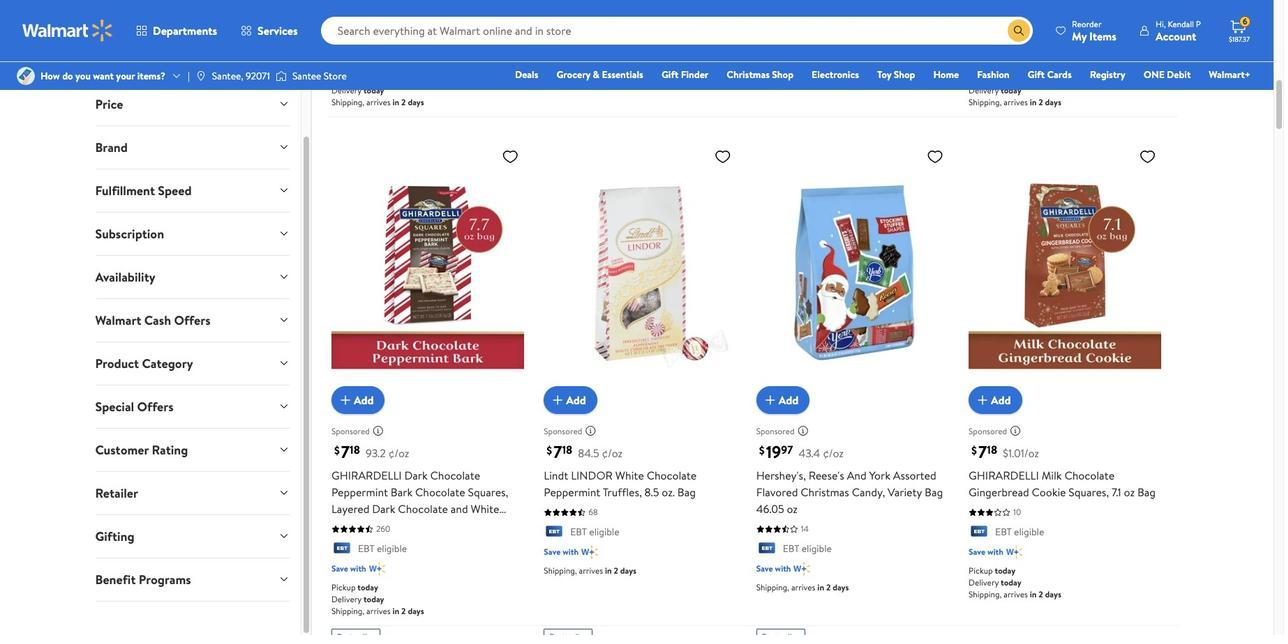 Task type: locate. For each thing, give the bounding box(es) containing it.
delivery
[[331, 85, 362, 97], [969, 85, 999, 97], [969, 577, 999, 589], [331, 594, 362, 606]]

1 sponsored from the left
[[331, 425, 370, 437]]

fulfillment speed
[[95, 182, 192, 200]]

fulfillment
[[95, 182, 155, 200]]

dark
[[404, 468, 428, 484], [372, 502, 395, 517]]

items?
[[137, 69, 165, 83]]

layered
[[331, 502, 370, 517]]

68
[[589, 507, 598, 519]]

gift for gift finder
[[662, 68, 679, 82]]

ghirardelli milk chocolate gingerbread cookie squares, 7.1 oz bag image
[[969, 143, 1162, 403]]

1 horizontal spatial shop
[[894, 68, 915, 82]]

chocolate inside $ 7 18 84.5 ¢/oz lindt lindor white chocolate peppermint truffles, 8.5 oz. bag
[[647, 468, 697, 484]]

¢/oz for $ 7 18 84.5 ¢/oz lindt lindor white chocolate peppermint truffles, 8.5 oz. bag
[[602, 446, 623, 461]]

bag
[[678, 485, 696, 500], [925, 485, 943, 500], [1138, 485, 1156, 500], [448, 519, 467, 534]]

18
[[350, 443, 360, 458], [562, 443, 573, 458], [987, 443, 997, 458]]

sponsored up 19
[[756, 425, 795, 437]]

0 horizontal spatial ad disclaimer and feedback image
[[373, 426, 384, 437]]

ghirardelli up gingerbread
[[969, 468, 1039, 484]]

0 horizontal spatial shop
[[772, 68, 794, 82]]

$ inside $ 7 18 93.2 ¢/oz ghirardelli dark chocolate peppermint bark chocolate squares, layered dark chocolate and white chocolate candy, 7.7 oz bag
[[334, 443, 340, 459]]

3 add from the left
[[779, 393, 799, 408]]

19
[[766, 440, 781, 464]]

 image left "how"
[[17, 67, 35, 85]]

retailer tab
[[84, 473, 301, 515]]

add for $ 7 18 84.5 ¢/oz lindt lindor white chocolate peppermint truffles, 8.5 oz. bag
[[566, 393, 586, 408]]

electronics link
[[805, 67, 865, 82]]

ad disclaimer and feedback image for $ 19 97 43.4 ¢/oz hershey's, reese's and york assorted flavored christmas candy, variety bag 46.05 oz
[[797, 426, 809, 437]]

candy, down york
[[852, 485, 885, 500]]

sponsored up 93.2
[[331, 425, 370, 437]]

7 up lindt
[[554, 440, 562, 464]]

43.4
[[799, 446, 820, 461]]

2 squares, from the left
[[1069, 485, 1109, 500]]

1 horizontal spatial 7
[[554, 440, 562, 464]]

electronics
[[812, 68, 859, 82]]

squares, left 7.1 on the right
[[1069, 485, 1109, 500]]

3 18 from the left
[[987, 443, 997, 458]]

ad disclaimer and feedback image up 43.4
[[797, 426, 809, 437]]

1 vertical spatial candy,
[[384, 519, 417, 534]]

2 gift from the left
[[1028, 68, 1045, 82]]

add up 93.2
[[354, 393, 374, 408]]

bag down assorted
[[925, 485, 943, 500]]

lindor
[[571, 468, 613, 484]]

1 7 from the left
[[341, 440, 350, 464]]

add button for $ 7 18 93.2 ¢/oz ghirardelli dark chocolate peppermint bark chocolate squares, layered dark chocolate and white chocolate candy, 7.7 oz bag
[[331, 387, 385, 415]]

brand
[[95, 139, 128, 156]]

756
[[1013, 14, 1027, 26]]

3 $ from the left
[[759, 443, 765, 459]]

white inside $ 7 18 84.5 ¢/oz lindt lindor white chocolate peppermint truffles, 8.5 oz. bag
[[615, 468, 644, 484]]

1 horizontal spatial ¢/oz
[[602, 446, 623, 461]]

eligible for ebt image on top of fashion link
[[1014, 33, 1044, 47]]

2
[[614, 73, 618, 85], [826, 73, 831, 85], [401, 97, 406, 109], [1039, 97, 1043, 109], [614, 566, 618, 577], [826, 582, 831, 594], [1039, 589, 1043, 601], [401, 606, 406, 618]]

2 add from the left
[[566, 393, 586, 408]]

18 for $ 7 18 $1.01/oz ghirardelli milk chocolate gingerbread cookie squares, 7.1 oz bag
[[987, 443, 997, 458]]

0 vertical spatial offers
[[174, 312, 211, 329]]

special offers
[[95, 399, 174, 416]]

2 7 from the left
[[554, 440, 562, 464]]

1 horizontal spatial  image
[[195, 70, 206, 82]]

1 horizontal spatial offers
[[174, 312, 211, 329]]

14
[[801, 524, 809, 535]]

candy, left the 7.7
[[384, 519, 417, 534]]

0 horizontal spatial dark
[[372, 502, 395, 517]]

santee store
[[292, 69, 347, 83]]

6 $187.37
[[1229, 15, 1250, 44]]

bark
[[391, 485, 413, 500]]

1 horizontal spatial oz
[[787, 502, 798, 517]]

pickup today delivery today shipping, arrives in 2 days for $ 7 18 $1.01/oz ghirardelli milk chocolate gingerbread cookie squares, 7.1 oz bag
[[969, 566, 1061, 601]]

1 add button from the left
[[331, 387, 385, 415]]

0 horizontal spatial add to cart image
[[337, 392, 354, 409]]

 image
[[17, 67, 35, 85], [195, 70, 206, 82]]

1 ghirardelli from the left
[[331, 468, 402, 484]]

eligible
[[377, 33, 407, 47], [589, 33, 619, 47], [802, 33, 832, 47], [1014, 33, 1044, 47], [589, 526, 619, 540], [1014, 526, 1044, 540], [377, 542, 407, 556], [802, 542, 832, 556]]

0 horizontal spatial white
[[471, 502, 499, 517]]

2 inside pickup delivery today shipping, arrives in 2 days
[[401, 97, 406, 109]]

squares, up and at the bottom
[[468, 485, 508, 500]]

bag inside $ 7 18 93.2 ¢/oz ghirardelli dark chocolate peppermint bark chocolate squares, layered dark chocolate and white chocolate candy, 7.7 oz bag
[[448, 519, 467, 534]]

add to cart image
[[762, 392, 779, 409], [974, 392, 991, 409]]

1 horizontal spatial white
[[615, 468, 644, 484]]

0 vertical spatial candy,
[[852, 485, 885, 500]]

$ left 19
[[759, 443, 765, 459]]

shop for toy shop
[[894, 68, 915, 82]]

add button up 97
[[756, 387, 810, 415]]

lindt lindor white chocolate peppermint truffles, 8.5 oz. bag image
[[544, 143, 737, 403]]

product category
[[95, 355, 193, 373]]

offers right 'special' on the bottom
[[137, 399, 174, 416]]

benefit programs tab
[[84, 559, 301, 602]]

$ 19 97 43.4 ¢/oz hershey's, reese's and york assorted flavored christmas candy, variety bag 46.05 oz
[[756, 440, 943, 517]]

toy
[[877, 68, 892, 82]]

¢/oz right 93.2
[[388, 446, 409, 461]]

ebt image up christmas shop
[[756, 34, 777, 48]]

1 horizontal spatial dark
[[404, 468, 428, 484]]

add to cart image
[[337, 392, 354, 409], [549, 392, 566, 409]]

save with for walmart plus image below 617
[[756, 54, 791, 66]]

eligible down 316
[[377, 33, 407, 47]]

ad disclaimer and feedback image for $ 7 18 93.2 ¢/oz ghirardelli dark chocolate peppermint bark chocolate squares, layered dark chocolate and white chocolate candy, 7.7 oz bag
[[373, 426, 384, 437]]

departments button
[[124, 14, 229, 47]]

1 18 from the left
[[350, 443, 360, 458]]

eligible down 756
[[1014, 33, 1044, 47]]

services
[[258, 23, 298, 38]]

walmart+
[[1209, 68, 1251, 82]]

0 horizontal spatial ghirardelli
[[331, 468, 402, 484]]

and
[[847, 468, 867, 484]]

ebt image
[[331, 34, 352, 48], [756, 34, 777, 48], [969, 34, 990, 48], [544, 527, 565, 540], [969, 527, 990, 540], [756, 543, 777, 557]]

7 left 93.2
[[341, 440, 350, 464]]

add to favorites list, ghirardelli milk chocolate gingerbread cookie squares, 7.1 oz bag image
[[1139, 148, 1156, 166]]

in
[[605, 73, 612, 85], [818, 73, 824, 85], [393, 97, 399, 109], [1030, 97, 1037, 109], [605, 566, 612, 577], [818, 582, 824, 594], [1030, 589, 1037, 601], [393, 606, 399, 618]]

1 add to cart image from the left
[[762, 392, 779, 409]]

add button up ad disclaimer and feedback icon
[[969, 387, 1022, 415]]

4 sponsored from the left
[[969, 425, 1007, 437]]

1 vertical spatial oz
[[787, 502, 798, 517]]

¢/oz inside $ 7 18 93.2 ¢/oz ghirardelli dark chocolate peppermint bark chocolate squares, layered dark chocolate and white chocolate candy, 7.7 oz bag
[[388, 446, 409, 461]]

price tab
[[84, 83, 301, 126]]

fulfillment speed tab
[[84, 170, 301, 212]]

ebt up grocery on the left
[[570, 33, 587, 47]]

0 vertical spatial dark
[[404, 468, 428, 484]]

1 vertical spatial christmas
[[801, 485, 849, 500]]

 image right |
[[195, 70, 206, 82]]

gift left finder
[[662, 68, 679, 82]]

benefit
[[95, 572, 136, 589]]

grocery & essentials
[[557, 68, 643, 82]]

18 inside $ 7 18 84.5 ¢/oz lindt lindor white chocolate peppermint truffles, 8.5 oz. bag
[[562, 443, 573, 458]]

0 horizontal spatial 7
[[341, 440, 350, 464]]

dark up bark
[[404, 468, 428, 484]]

2 ad disclaimer and feedback image from the left
[[585, 426, 596, 437]]

peppermint up layered
[[331, 485, 388, 500]]

arrives inside pickup delivery today shipping, arrives in 2 days
[[366, 97, 391, 109]]

7 inside $ 7 18 93.2 ¢/oz ghirardelli dark chocolate peppermint bark chocolate squares, layered dark chocolate and white chocolate candy, 7.7 oz bag
[[341, 440, 350, 464]]

18 inside $ 7 18 $1.01/oz ghirardelli milk chocolate gingerbread cookie squares, 7.1 oz bag
[[987, 443, 997, 458]]

with for walmart plus image over pickup delivery today shipping, arrives in 2 days
[[350, 54, 366, 66]]

7 inside $ 7 18 $1.01/oz ghirardelli milk chocolate gingerbread cookie squares, 7.1 oz bag
[[979, 440, 987, 464]]

add button up 84.5 at the left
[[544, 387, 597, 415]]

fashion
[[977, 68, 1010, 82]]

3 ad disclaimer and feedback image from the left
[[797, 426, 809, 437]]

0 horizontal spatial  image
[[17, 67, 35, 85]]

2 sponsored from the left
[[544, 425, 582, 437]]

2 $ from the left
[[547, 443, 552, 459]]

1 horizontal spatial ad disclaimer and feedback image
[[585, 426, 596, 437]]

4 add from the left
[[991, 393, 1011, 408]]

ghirardelli
[[331, 468, 402, 484], [969, 468, 1039, 484]]

0 horizontal spatial squares,
[[468, 485, 508, 500]]

brand tab
[[84, 126, 301, 169]]

peppermint inside $ 7 18 93.2 ¢/oz ghirardelli dark chocolate peppermint bark chocolate squares, layered dark chocolate and white chocolate candy, 7.7 oz bag
[[331, 485, 388, 500]]

2 horizontal spatial ad disclaimer and feedback image
[[797, 426, 809, 437]]

add button up 93.2
[[331, 387, 385, 415]]

oz right the 7.7
[[435, 519, 446, 534]]

0 vertical spatial white
[[615, 468, 644, 484]]

$ 7 18 $1.01/oz ghirardelli milk chocolate gingerbread cookie squares, 7.1 oz bag
[[969, 440, 1156, 500]]

add button for $ 7 18 $1.01/oz ghirardelli milk chocolate gingerbread cookie squares, 7.1 oz bag
[[969, 387, 1022, 415]]

with
[[350, 54, 366, 66], [563, 54, 579, 66], [775, 54, 791, 66], [988, 54, 1004, 66], [563, 547, 579, 559], [988, 547, 1004, 559], [350, 563, 366, 575], [775, 563, 791, 575]]

¢/oz inside $ 19 97 43.4 ¢/oz hershey's, reese's and york assorted flavored christmas candy, variety bag 46.05 oz
[[823, 446, 844, 461]]

1 horizontal spatial peppermint
[[544, 485, 601, 500]]

1 horizontal spatial gift
[[1028, 68, 1045, 82]]

walmart plus image
[[369, 53, 385, 67], [581, 53, 598, 67], [794, 53, 810, 67], [1006, 53, 1023, 67], [581, 546, 598, 560], [1006, 546, 1023, 560], [794, 563, 810, 577]]

3 7 from the left
[[979, 440, 987, 464]]

bag right 7.1 on the right
[[1138, 485, 1156, 500]]

2 horizontal spatial 18
[[987, 443, 997, 458]]

¢/oz up reese's
[[823, 446, 844, 461]]

white inside $ 7 18 93.2 ¢/oz ghirardelli dark chocolate peppermint bark chocolate squares, layered dark chocolate and white chocolate candy, 7.7 oz bag
[[471, 502, 499, 517]]

christmas down reese's
[[801, 485, 849, 500]]

walmart plus image down 68 on the bottom left
[[581, 546, 598, 560]]

ebt image
[[544, 34, 565, 48], [331, 543, 352, 557]]

peppermint down lindt
[[544, 485, 601, 500]]

do
[[62, 69, 73, 83]]

availability tab
[[84, 256, 301, 299]]

add to favorites list, ghirardelli dark chocolate peppermint bark chocolate squares, layered dark chocolate and white chocolate candy, 7.7 oz bag image
[[502, 148, 519, 166]]

2 horizontal spatial oz
[[1124, 485, 1135, 500]]

subscription
[[95, 225, 164, 243]]

christmas shop
[[727, 68, 794, 82]]

oz right 7.1 on the right
[[1124, 485, 1135, 500]]

offers
[[174, 312, 211, 329], [137, 399, 174, 416]]

$ for $ 19 97 43.4 ¢/oz hershey's, reese's and york assorted flavored christmas candy, variety bag 46.05 oz
[[759, 443, 765, 459]]

3 sponsored from the left
[[756, 425, 795, 437]]

1 horizontal spatial add to cart image
[[549, 392, 566, 409]]

dark up 260
[[372, 502, 395, 517]]

save with for walmart plus icon
[[331, 563, 366, 575]]

offers inside tab
[[174, 312, 211, 329]]

ebt eligible down 260
[[358, 542, 407, 556]]

bag down and at the bottom
[[448, 519, 467, 534]]

1 ad disclaimer and feedback image from the left
[[373, 426, 384, 437]]

2 18 from the left
[[562, 443, 573, 458]]

with for walmart plus image below 617
[[775, 54, 791, 66]]

oz
[[1124, 485, 1135, 500], [787, 502, 798, 517], [435, 519, 446, 534]]

peppermint
[[331, 485, 388, 500], [544, 485, 601, 500]]

save with for walmart plus image under 14
[[756, 563, 791, 575]]

offers right cash
[[174, 312, 211, 329]]

save with for walmart plus image on top of "&"
[[544, 54, 579, 66]]

eligible for ebt image under 46.05
[[802, 542, 832, 556]]

sponsored
[[331, 425, 370, 437], [544, 425, 582, 437], [756, 425, 795, 437], [969, 425, 1007, 437]]

4 $ from the left
[[972, 443, 977, 459]]

0 vertical spatial christmas
[[727, 68, 770, 82]]

ghirardelli inside $ 7 18 93.2 ¢/oz ghirardelli dark chocolate peppermint bark chocolate squares, layered dark chocolate and white chocolate candy, 7.7 oz bag
[[331, 468, 402, 484]]

2 add button from the left
[[544, 387, 597, 415]]

eligible for ebt image under lindt
[[589, 526, 619, 540]]

2 add to cart image from the left
[[549, 392, 566, 409]]

2 peppermint from the left
[[544, 485, 601, 500]]

1 horizontal spatial 18
[[562, 443, 573, 458]]

1 vertical spatial offers
[[137, 399, 174, 416]]

in inside pickup delivery today shipping, arrives in 2 days
[[393, 97, 399, 109]]

save with for walmart plus image under 68 on the bottom left
[[544, 547, 579, 559]]

$ inside $ 19 97 43.4 ¢/oz hershey's, reese's and york assorted flavored christmas candy, variety bag 46.05 oz
[[759, 443, 765, 459]]

0 horizontal spatial offers
[[137, 399, 174, 416]]

4 add button from the left
[[969, 387, 1022, 415]]

sponsored up 84.5 at the left
[[544, 425, 582, 437]]

1 vertical spatial ebt image
[[331, 543, 352, 557]]

christmas inside $ 19 97 43.4 ¢/oz hershey's, reese's and york assorted flavored christmas candy, variety bag 46.05 oz
[[801, 485, 849, 500]]

18 left 84.5 at the left
[[562, 443, 573, 458]]

0 vertical spatial ebt image
[[544, 34, 565, 48]]

benefit programs
[[95, 572, 191, 589]]

$ left $1.01/oz
[[972, 443, 977, 459]]

ghirardelli down 93.2
[[331, 468, 402, 484]]

gifting
[[95, 528, 134, 546]]

ebt eligible down 68 on the bottom left
[[570, 526, 619, 540]]

ebt image down gingerbread
[[969, 527, 990, 540]]

eligible down 452
[[589, 33, 619, 47]]

1 $ from the left
[[334, 443, 340, 459]]

0 horizontal spatial gift
[[662, 68, 679, 82]]

2 add to cart image from the left
[[974, 392, 991, 409]]

fulfillment speed button
[[84, 170, 301, 212]]

1 ¢/oz from the left
[[388, 446, 409, 461]]

92071
[[246, 69, 270, 83]]

0 horizontal spatial oz
[[435, 519, 446, 534]]

1 horizontal spatial add to cart image
[[974, 392, 991, 409]]

sponsored for $ 19 97 43.4 ¢/oz hershey's, reese's and york assorted flavored christmas candy, variety bag 46.05 oz
[[756, 425, 795, 437]]

walmart plus image up pickup delivery today shipping, arrives in 2 days
[[369, 53, 385, 67]]

3 ¢/oz from the left
[[823, 446, 844, 461]]

subscription button
[[84, 213, 301, 255]]

1 horizontal spatial christmas
[[801, 485, 849, 500]]

save with for walmart plus image above 'fashion'
[[969, 54, 1004, 66]]

1 shop from the left
[[772, 68, 794, 82]]

ebt image down 46.05
[[756, 543, 777, 557]]

cookie
[[1032, 485, 1066, 500]]

0 vertical spatial oz
[[1124, 485, 1135, 500]]

eligible down 14
[[802, 542, 832, 556]]

1 horizontal spatial candy,
[[852, 485, 885, 500]]

$ up lindt
[[547, 443, 552, 459]]

christmas right finder
[[727, 68, 770, 82]]

milk
[[1042, 468, 1062, 484]]

2 ghirardelli from the left
[[969, 468, 1039, 484]]

0 horizontal spatial christmas
[[727, 68, 770, 82]]

2 ¢/oz from the left
[[602, 446, 623, 461]]

$
[[334, 443, 340, 459], [547, 443, 552, 459], [759, 443, 765, 459], [972, 443, 977, 459]]

add to cart image for 7
[[974, 392, 991, 409]]

eligible for ebt image above the store
[[377, 33, 407, 47]]

ad disclaimer and feedback image
[[373, 426, 384, 437], [585, 426, 596, 437], [797, 426, 809, 437]]

2 horizontal spatial ¢/oz
[[823, 446, 844, 461]]

sponsored left ad disclaimer and feedback icon
[[969, 425, 1007, 437]]

my
[[1072, 28, 1087, 44]]

ebt image down layered
[[331, 543, 352, 557]]

1 horizontal spatial ghirardelli
[[969, 468, 1039, 484]]

1 vertical spatial white
[[471, 502, 499, 517]]

bag right oz.
[[678, 485, 696, 500]]

0 horizontal spatial peppermint
[[331, 485, 388, 500]]

ghirardelli dark chocolate peppermint bark chocolate squares, layered dark chocolate and white chocolate candy, 7.7 oz bag image
[[331, 143, 524, 403]]

walmart plus image down "10"
[[1006, 546, 1023, 560]]

save
[[331, 54, 348, 66], [544, 54, 561, 66], [756, 54, 773, 66], [969, 54, 986, 66], [544, 547, 561, 559], [969, 547, 986, 559], [331, 563, 348, 575], [756, 563, 773, 575]]

chocolate
[[430, 468, 480, 484], [647, 468, 697, 484], [1065, 468, 1115, 484], [415, 485, 465, 500], [398, 502, 448, 517], [331, 519, 381, 534]]

1 squares, from the left
[[468, 485, 508, 500]]

save with for walmart plus image over pickup delivery today shipping, arrives in 2 days
[[331, 54, 366, 66]]

617
[[801, 14, 812, 26]]

46.05
[[756, 502, 784, 517]]

gift left cards
[[1028, 68, 1045, 82]]

ebt eligible down 452
[[570, 33, 619, 47]]

ebt up pickup delivery today shipping, arrives in 2 days
[[358, 33, 375, 47]]

gift for gift cards
[[1028, 68, 1045, 82]]

$ inside $ 7 18 84.5 ¢/oz lindt lindor white chocolate peppermint truffles, 8.5 oz. bag
[[547, 443, 552, 459]]

home link
[[927, 67, 965, 82]]

ebt image up grocery on the left
[[544, 34, 565, 48]]

eligible down "10"
[[1014, 526, 1044, 540]]

with for walmart plus icon
[[350, 563, 366, 575]]

0 horizontal spatial 18
[[350, 443, 360, 458]]

shop right toy
[[894, 68, 915, 82]]

today
[[995, 73, 1016, 85], [364, 85, 384, 97], [1001, 85, 1022, 97], [995, 566, 1016, 577], [1001, 577, 1022, 589], [358, 582, 378, 594], [364, 594, 384, 606]]

shop for christmas shop
[[772, 68, 794, 82]]

$ 7 18 84.5 ¢/oz lindt lindor white chocolate peppermint truffles, 8.5 oz. bag
[[544, 440, 697, 500]]

debit
[[1167, 68, 1191, 82]]

with for walmart plus image on top of "&"
[[563, 54, 579, 66]]

1 add from the left
[[354, 393, 374, 408]]

7 inside $ 7 18 84.5 ¢/oz lindt lindor white chocolate peppermint truffles, 8.5 oz. bag
[[554, 440, 562, 464]]

shipping, inside pickup delivery today shipping, arrives in 2 days
[[331, 97, 364, 109]]

shop left electronics
[[772, 68, 794, 82]]

¢/oz right 84.5 at the left
[[602, 446, 623, 461]]

add
[[354, 393, 374, 408], [566, 393, 586, 408], [779, 393, 799, 408], [991, 393, 1011, 408]]

eligible down 617
[[802, 33, 832, 47]]

ad disclaimer and feedback image up 93.2
[[373, 426, 384, 437]]

¢/oz inside $ 7 18 84.5 ¢/oz lindt lindor white chocolate peppermint truffles, 8.5 oz. bag
[[602, 446, 623, 461]]

add up ad disclaimer and feedback icon
[[991, 393, 1011, 408]]

Walmart Site-Wide search field
[[321, 17, 1033, 45]]

sponsored for $ 7 18 $1.01/oz ghirardelli milk chocolate gingerbread cookie squares, 7.1 oz bag
[[969, 425, 1007, 437]]

white up "truffles,"
[[615, 468, 644, 484]]

18 left 93.2
[[350, 443, 360, 458]]

1 peppermint from the left
[[331, 485, 388, 500]]

gift finder
[[662, 68, 709, 82]]

oz right 46.05
[[787, 502, 798, 517]]

3 add button from the left
[[756, 387, 810, 415]]

bag inside $ 19 97 43.4 ¢/oz hershey's, reese's and york assorted flavored christmas candy, variety bag 46.05 oz
[[925, 485, 943, 500]]

2 vertical spatial oz
[[435, 519, 446, 534]]

sponsored for $ 7 18 84.5 ¢/oz lindt lindor white chocolate peppermint truffles, 8.5 oz. bag
[[544, 425, 582, 437]]

ebt eligible down "10"
[[995, 526, 1044, 540]]

1 gift from the left
[[662, 68, 679, 82]]

$ left 93.2
[[334, 443, 340, 459]]

1 horizontal spatial squares,
[[1069, 485, 1109, 500]]

18 left $1.01/oz
[[987, 443, 997, 458]]

2 shop from the left
[[894, 68, 915, 82]]

eligible down 68 on the bottom left
[[589, 526, 619, 540]]

0 horizontal spatial ¢/oz
[[388, 446, 409, 461]]

candy,
[[852, 485, 885, 500], [384, 519, 417, 534]]

1 horizontal spatial ebt image
[[544, 34, 565, 48]]

 image
[[276, 69, 287, 83]]

availability
[[95, 269, 155, 286]]

search icon image
[[1013, 25, 1025, 36]]

walmart cash offers tab
[[84, 299, 301, 342]]

$ inside $ 7 18 $1.01/oz ghirardelli milk chocolate gingerbread cookie squares, 7.1 oz bag
[[972, 443, 977, 459]]

santee,
[[212, 69, 243, 83]]

7 for $ 7 18 84.5 ¢/oz lindt lindor white chocolate peppermint truffles, 8.5 oz. bag
[[554, 440, 562, 464]]

0 horizontal spatial add to cart image
[[762, 392, 779, 409]]

1 vertical spatial dark
[[372, 502, 395, 517]]

customer rating button
[[84, 429, 301, 472]]

ebt image down lindt
[[544, 527, 565, 540]]

rating
[[152, 442, 188, 459]]

2 horizontal spatial 7
[[979, 440, 987, 464]]

add up 84.5 at the left
[[566, 393, 586, 408]]

ad disclaimer and feedback image
[[1010, 426, 1021, 437]]

with for walmart plus image below "10"
[[988, 547, 1004, 559]]

ebt left search icon
[[995, 33, 1012, 47]]

reese's
[[809, 468, 844, 484]]

save with
[[331, 54, 366, 66], [544, 54, 579, 66], [756, 54, 791, 66], [969, 54, 1004, 66], [544, 547, 579, 559], [969, 547, 1004, 559], [331, 563, 366, 575], [756, 563, 791, 575]]

316
[[376, 14, 388, 26]]

ebt eligible down 756
[[995, 33, 1044, 47]]

¢/oz
[[388, 446, 409, 461], [602, 446, 623, 461], [823, 446, 844, 461]]

1 add to cart image from the left
[[337, 392, 354, 409]]

eligible down 260
[[377, 542, 407, 556]]

7 left $1.01/oz
[[979, 440, 987, 464]]

hi,
[[1156, 18, 1166, 30]]

white right and at the bottom
[[471, 502, 499, 517]]

add up 97
[[779, 393, 799, 408]]

ad disclaimer and feedback image up 84.5 at the left
[[585, 426, 596, 437]]

18 inside $ 7 18 93.2 ¢/oz ghirardelli dark chocolate peppermint bark chocolate squares, layered dark chocolate and white chocolate candy, 7.7 oz bag
[[350, 443, 360, 458]]

0 horizontal spatial candy,
[[384, 519, 417, 534]]



Task type: describe. For each thing, give the bounding box(es) containing it.
walmart
[[95, 312, 141, 329]]

pickup delivery today shipping, arrives in 2 days
[[331, 73, 424, 109]]

$ for $ 7 18 93.2 ¢/oz ghirardelli dark chocolate peppermint bark chocolate squares, layered dark chocolate and white chocolate candy, 7.7 oz bag
[[334, 443, 340, 459]]

today inside pickup delivery today shipping, arrives in 2 days
[[364, 85, 384, 97]]

walmart plus image
[[369, 563, 385, 577]]

ebt eligible down 617
[[783, 33, 832, 47]]

18 for $ 7 18 93.2 ¢/oz ghirardelli dark chocolate peppermint bark chocolate squares, layered dark chocolate and white chocolate candy, 7.7 oz bag
[[350, 443, 360, 458]]

pickup today delivery today shipping, arrives in 2 days for $ 7 18 93.2 ¢/oz ghirardelli dark chocolate peppermint bark chocolate squares, layered dark chocolate and white chocolate candy, 7.7 oz bag
[[331, 582, 424, 618]]

grocery & essentials link
[[550, 67, 650, 82]]

christmas shop link
[[720, 67, 800, 82]]

with for walmart plus image above 'fashion'
[[988, 54, 1004, 66]]

walmart image
[[22, 20, 113, 42]]

variety
[[888, 485, 922, 500]]

add button for $ 19 97 43.4 ¢/oz hershey's, reese's and york assorted flavored christmas candy, variety bag 46.05 oz
[[756, 387, 810, 415]]

peppermint inside $ 7 18 84.5 ¢/oz lindt lindor white chocolate peppermint truffles, 8.5 oz. bag
[[544, 485, 601, 500]]

bag inside $ 7 18 $1.01/oz ghirardelli milk chocolate gingerbread cookie squares, 7.1 oz bag
[[1138, 485, 1156, 500]]

¢/oz for $ 19 97 43.4 ¢/oz hershey's, reese's and york assorted flavored christmas candy, variety bag 46.05 oz
[[823, 446, 844, 461]]

ebt up walmart plus icon
[[358, 542, 375, 556]]

ebt down gingerbread
[[995, 526, 1012, 540]]

8.5
[[645, 485, 659, 500]]

candy, inside $ 19 97 43.4 ¢/oz hershey's, reese's and york assorted flavored christmas candy, variety bag 46.05 oz
[[852, 485, 885, 500]]

and
[[451, 502, 468, 517]]

97
[[781, 443, 793, 458]]

Search search field
[[321, 17, 1033, 45]]

delivery inside pickup delivery today shipping, arrives in 2 days
[[331, 85, 362, 97]]

services button
[[229, 14, 310, 47]]

$ for $ 7 18 $1.01/oz ghirardelli milk chocolate gingerbread cookie squares, 7.1 oz bag
[[972, 443, 977, 459]]

product category tab
[[84, 343, 301, 385]]

oz inside $ 7 18 $1.01/oz ghirardelli milk chocolate gingerbread cookie squares, 7.1 oz bag
[[1124, 485, 1135, 500]]

gift cards
[[1028, 68, 1072, 82]]

availability button
[[84, 256, 301, 299]]

&
[[593, 68, 600, 82]]

walmart cash offers
[[95, 312, 211, 329]]

benefit programs button
[[84, 559, 301, 602]]

add to cart image for $ 7 18 84.5 ¢/oz lindt lindor white chocolate peppermint truffles, 8.5 oz. bag
[[549, 392, 566, 409]]

$ for $ 7 18 84.5 ¢/oz lindt lindor white chocolate peppermint truffles, 8.5 oz. bag
[[547, 443, 552, 459]]

save with for walmart plus image below "10"
[[969, 547, 1004, 559]]

7.7
[[420, 519, 432, 534]]

santee, 92071
[[212, 69, 270, 83]]

pickup inside pickup delivery today shipping, arrives in 2 days
[[331, 73, 356, 85]]

squares, inside $ 7 18 93.2 ¢/oz ghirardelli dark chocolate peppermint bark chocolate squares, layered dark chocolate and white chocolate candy, 7.7 oz bag
[[468, 485, 508, 500]]

want
[[93, 69, 114, 83]]

¢/oz for $ 7 18 93.2 ¢/oz ghirardelli dark chocolate peppermint bark chocolate squares, layered dark chocolate and white chocolate candy, 7.7 oz bag
[[388, 446, 409, 461]]

price
[[95, 96, 123, 113]]

items
[[1090, 28, 1117, 44]]

candy, inside $ 7 18 93.2 ¢/oz ghirardelli dark chocolate peppermint bark chocolate squares, layered dark chocolate and white chocolate candy, 7.7 oz bag
[[384, 519, 417, 534]]

truffles,
[[603, 485, 642, 500]]

7 for $ 7 18 $1.01/oz ghirardelli milk chocolate gingerbread cookie squares, 7.1 oz bag
[[979, 440, 987, 464]]

reorder my items
[[1072, 18, 1117, 44]]

special
[[95, 399, 134, 416]]

add to favorites list, hershey's, reese's and york assorted flavored christmas candy, variety bag 46.05 oz image
[[927, 148, 944, 166]]

customer rating
[[95, 442, 188, 459]]

$187.37
[[1229, 34, 1250, 44]]

special offers button
[[84, 386, 301, 429]]

add for $ 7 18 93.2 ¢/oz ghirardelli dark chocolate peppermint bark chocolate squares, layered dark chocolate and white chocolate candy, 7.7 oz bag
[[354, 393, 374, 408]]

how
[[40, 69, 60, 83]]

registry link
[[1084, 67, 1132, 82]]

p
[[1196, 18, 1201, 30]]

walmart cash offers button
[[84, 299, 301, 342]]

offers inside tab
[[137, 399, 174, 416]]

add to cart image for 19
[[762, 392, 779, 409]]

toy shop
[[877, 68, 915, 82]]

93.2
[[366, 446, 386, 461]]

walmart plus image down 617
[[794, 53, 810, 67]]

product category button
[[84, 343, 301, 385]]

walmart plus image up "&"
[[581, 53, 598, 67]]

add to favorites list, lindt lindor white chocolate peppermint truffles, 8.5 oz. bag image
[[714, 148, 731, 166]]

eligible for left ebt icon
[[377, 542, 407, 556]]

days inside pickup delivery today shipping, arrives in 2 days
[[408, 97, 424, 109]]

ebt up the 'christmas shop' link at the top of the page
[[783, 33, 799, 47]]

gifting tab
[[84, 516, 301, 558]]

toy shop link
[[871, 67, 922, 82]]

6
[[1243, 15, 1247, 27]]

registry
[[1090, 68, 1126, 82]]

product
[[95, 355, 139, 373]]

lindt
[[544, 468, 568, 484]]

retailer button
[[84, 473, 301, 515]]

customer
[[95, 442, 149, 459]]

7 for $ 7 18 93.2 ¢/oz ghirardelli dark chocolate peppermint bark chocolate squares, layered dark chocolate and white chocolate candy, 7.7 oz bag
[[341, 440, 350, 464]]

eligible for the rightmost ebt icon
[[589, 33, 619, 47]]

oz.
[[662, 485, 675, 500]]

7.1
[[1112, 485, 1121, 500]]

walmart plus image down 14
[[794, 563, 810, 577]]

with for walmart plus image under 14
[[775, 563, 791, 575]]

essentials
[[602, 68, 643, 82]]

ebt eligible down 14
[[783, 542, 832, 556]]

hershey's, reese's and york assorted flavored christmas candy, variety bag 46.05 oz image
[[756, 143, 949, 403]]

0 horizontal spatial ebt image
[[331, 543, 352, 557]]

programs
[[139, 572, 191, 589]]

bag inside $ 7 18 84.5 ¢/oz lindt lindor white chocolate peppermint truffles, 8.5 oz. bag
[[678, 485, 696, 500]]

price button
[[84, 83, 301, 126]]

gift cards link
[[1021, 67, 1078, 82]]

add for $ 7 18 $1.01/oz ghirardelli milk chocolate gingerbread cookie squares, 7.1 oz bag
[[991, 393, 1011, 408]]

ghirardelli inside $ 7 18 $1.01/oz ghirardelli milk chocolate gingerbread cookie squares, 7.1 oz bag
[[969, 468, 1039, 484]]

one debit link
[[1137, 67, 1197, 82]]

ebt image up fashion link
[[969, 34, 990, 48]]

sponsored for $ 7 18 93.2 ¢/oz ghirardelli dark chocolate peppermint bark chocolate squares, layered dark chocolate and white chocolate candy, 7.7 oz bag
[[331, 425, 370, 437]]

$1.01/oz
[[1003, 446, 1039, 461]]

$ 7 18 93.2 ¢/oz ghirardelli dark chocolate peppermint bark chocolate squares, layered dark chocolate and white chocolate candy, 7.7 oz bag
[[331, 440, 508, 534]]

eligible for ebt image below gingerbread
[[1014, 526, 1044, 540]]

add for $ 19 97 43.4 ¢/oz hershey's, reese's and york assorted flavored christmas candy, variety bag 46.05 oz
[[779, 393, 799, 408]]

|
[[188, 69, 190, 83]]

oz inside $ 19 97 43.4 ¢/oz hershey's, reese's and york assorted flavored christmas candy, variety bag 46.05 oz
[[787, 502, 798, 517]]

walmart+ link
[[1203, 67, 1257, 82]]

one
[[1144, 68, 1165, 82]]

your
[[116, 69, 135, 83]]

subscription tab
[[84, 213, 301, 255]]

one debit
[[1144, 68, 1191, 82]]

cash
[[144, 312, 171, 329]]

ad disclaimer and feedback image for $ 7 18 84.5 ¢/oz lindt lindor white chocolate peppermint truffles, 8.5 oz. bag
[[585, 426, 596, 437]]

finder
[[681, 68, 709, 82]]

store
[[324, 69, 347, 83]]

gift finder link
[[655, 67, 715, 82]]

eligible for ebt image on top of christmas shop
[[802, 33, 832, 47]]

departments
[[153, 23, 217, 38]]

deals
[[515, 68, 538, 82]]

add to cart image for $ 7 18 93.2 ¢/oz ghirardelli dark chocolate peppermint bark chocolate squares, layered dark chocolate and white chocolate candy, 7.7 oz bag
[[337, 392, 354, 409]]

ebt image up the store
[[331, 34, 352, 48]]

hi, kendall p account
[[1156, 18, 1201, 44]]

home
[[933, 68, 959, 82]]

chocolate inside $ 7 18 $1.01/oz ghirardelli milk chocolate gingerbread cookie squares, 7.1 oz bag
[[1065, 468, 1115, 484]]

category
[[142, 355, 193, 373]]

santee
[[292, 69, 321, 83]]

squares, inside $ 7 18 $1.01/oz ghirardelli milk chocolate gingerbread cookie squares, 7.1 oz bag
[[1069, 485, 1109, 500]]

84.5
[[578, 446, 599, 461]]

with for walmart plus image under 68 on the bottom left
[[563, 547, 579, 559]]

brand button
[[84, 126, 301, 169]]

ebt down lindor
[[570, 526, 587, 540]]

walmart plus image up 'fashion'
[[1006, 53, 1023, 67]]

assorted
[[893, 468, 936, 484]]

deals link
[[509, 67, 545, 82]]

oz inside $ 7 18 93.2 ¢/oz ghirardelli dark chocolate peppermint bark chocolate squares, layered dark chocolate and white chocolate candy, 7.7 oz bag
[[435, 519, 446, 534]]

how do you want your items?
[[40, 69, 165, 83]]

customer rating tab
[[84, 429, 301, 472]]

 image for how do you want your items?
[[17, 67, 35, 85]]

452
[[589, 14, 603, 26]]

ebt eligible down 316
[[358, 33, 407, 47]]

speed
[[158, 182, 192, 200]]

hershey's,
[[756, 468, 806, 484]]

add button for $ 7 18 84.5 ¢/oz lindt lindor white chocolate peppermint truffles, 8.5 oz. bag
[[544, 387, 597, 415]]

18 for $ 7 18 84.5 ¢/oz lindt lindor white chocolate peppermint truffles, 8.5 oz. bag
[[562, 443, 573, 458]]

special offers tab
[[84, 386, 301, 429]]

 image for santee, 92071
[[195, 70, 206, 82]]

ebt down 46.05
[[783, 542, 799, 556]]



Task type: vqa. For each thing, say whether or not it's contained in the screenshot.
Platform
no



